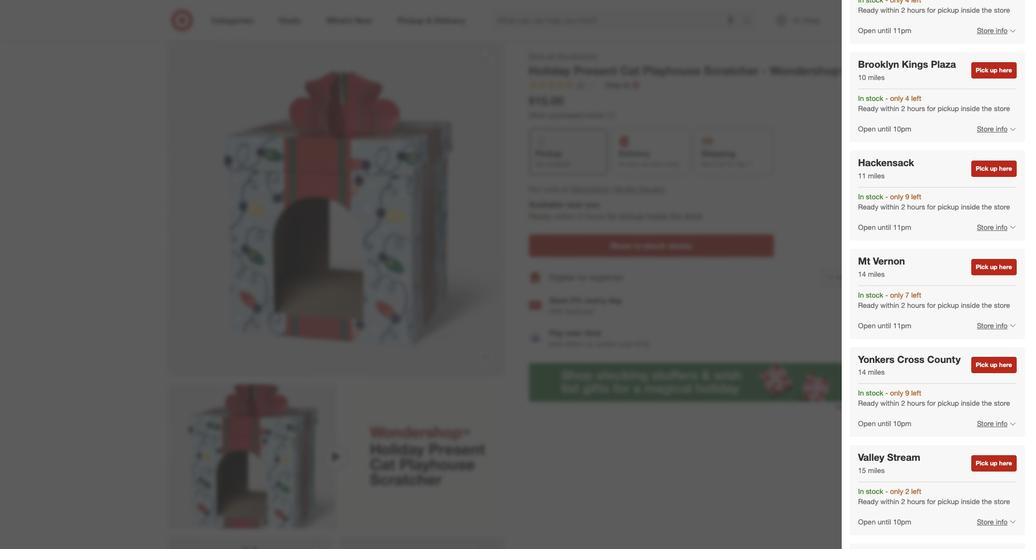 Task type: vqa. For each thing, say whether or not it's contained in the screenshot.
11pm associated with Hackensack
yes



Task type: locate. For each thing, give the bounding box(es) containing it.
1 pick from the top
[[976, 66, 989, 74]]

9 down yonkers cross county 14 miles at the bottom of the page
[[906, 389, 910, 398]]

stock down yonkers
[[866, 389, 884, 398]]

hours inside available near you ready within 2 hours for pickup inside the store
[[585, 211, 606, 222]]

left inside in stock - only 7 left ready within 2 hours for pickup inside the store
[[912, 291, 922, 299]]

delivery
[[619, 149, 650, 159]]

the for valley stream
[[982, 498, 993, 506]]

2
[[902, 6, 906, 15], [902, 104, 906, 113], [902, 203, 906, 211], [578, 211, 583, 222], [902, 301, 906, 310], [902, 399, 906, 408], [906, 487, 910, 496], [902, 498, 906, 506]]

10pm down 4
[[894, 125, 912, 133]]

1 vertical spatial with
[[549, 340, 564, 348]]

1 vertical spatial open until 11pm
[[859, 223, 912, 232]]

in for mt
[[859, 291, 864, 299]]

in up 'sponsored' at right
[[859, 389, 864, 398]]

3 open from the top
[[859, 223, 876, 232]]

1 up from the top
[[991, 66, 998, 74]]

stock down 15
[[866, 487, 884, 496]]

1 vertical spatial at
[[562, 184, 569, 194]]

ready within 2 hours for pickup inside the store
[[859, 6, 1011, 15]]

stock for valley
[[866, 487, 884, 496]]

miles right 11
[[868, 171, 885, 180]]

stock inside in stock - only 7 left ready within 2 hours for pickup inside the store
[[866, 291, 884, 299]]

0 horizontal spatial over
[[566, 328, 583, 338]]

store inside in stock - only 2 left ready within 2 hours for pickup inside the store
[[994, 498, 1011, 506]]

the inside available near you ready within 2 hours for pickup inside the store
[[671, 211, 682, 222]]

2 open from the top
[[859, 125, 876, 133]]

2 10pm from the top
[[894, 420, 912, 428]]

4 until from the top
[[878, 321, 892, 330]]

in stock - only 9 left ready within 2 hours for pickup inside the store for yonkers cross county
[[859, 389, 1011, 408]]

dec
[[737, 160, 748, 168]]

3 pick up here button from the top
[[972, 259, 1017, 275]]

open until 11pm up yonkers
[[859, 321, 912, 330]]

over up the affirm
[[566, 328, 583, 338]]

not left the sold
[[529, 184, 542, 194]]

shipping
[[702, 149, 736, 159]]

add item
[[836, 274, 861, 281]]

3 in from the top
[[859, 291, 864, 299]]

day
[[608, 295, 622, 306]]

cross
[[898, 353, 925, 365]]

1 left from the top
[[912, 94, 922, 103]]

store info for valley stream
[[977, 518, 1008, 527]]

5 store from the top
[[977, 420, 994, 428]]

show in-stock stores button
[[529, 235, 774, 257]]

within inside in stock - only 7 left ready within 2 hours for pickup inside the store
[[881, 301, 900, 310]]

14 down yonkers
[[859, 368, 866, 377]]

within down the mt vernon 14 miles
[[881, 301, 900, 310]]

pickup inside in stock - only 7 left ready within 2 hours for pickup inside the store
[[938, 301, 959, 310]]

the inside in stock - only 2 left ready within 2 hours for pickup inside the store
[[982, 498, 993, 506]]

cat inside shop all wondershop holiday present cat playhouse scratcher - wondershop™
[[620, 63, 640, 78]]

pickup inside available near you ready within 2 hours for pickup inside the store
[[620, 211, 644, 222]]

today
[[665, 160, 680, 168]]

5 here from the top
[[1000, 460, 1013, 468]]

target
[[168, 20, 187, 29]]

3 10pm from the top
[[894, 518, 912, 527]]

stock down the mt vernon 14 miles
[[866, 291, 884, 299]]

store for yonkers cross county
[[977, 420, 994, 428]]

pick up here for mt vernon
[[976, 263, 1013, 271]]

left down yonkers cross county 14 miles at the bottom of the page
[[912, 389, 922, 398]]

open until 10pm for valley
[[859, 518, 912, 527]]

only down yonkers cross county 14 miles at the bottom of the page
[[891, 389, 904, 398]]

- right scratcher
[[762, 63, 767, 78]]

3 store info button from the top
[[971, 216, 1017, 239]]

What can we help you find? suggestions appear below search field
[[491, 9, 745, 32]]

2 store from the top
[[977, 125, 994, 133]]

2 info from the top
[[996, 125, 1008, 133]]

1 only from the top
[[891, 94, 904, 103]]

dialog containing brooklyn kings plaza
[[842, 0, 1034, 550]]

1
[[857, 11, 860, 17], [749, 160, 753, 168]]

in inside in stock - only 4 left ready within 2 hours for pickup inside the store
[[859, 94, 864, 103]]

11pm up kings at right top
[[894, 26, 912, 35]]

4 pick from the top
[[976, 362, 989, 369]]

6 store info from the top
[[977, 518, 1008, 527]]

up for mt vernon
[[991, 263, 998, 271]]

up
[[991, 66, 998, 74], [991, 165, 998, 173], [991, 263, 998, 271], [991, 362, 998, 369], [991, 460, 998, 468]]

inside inside in stock - only 4 left ready within 2 hours for pickup inside the store
[[961, 104, 980, 113]]

0 horizontal spatial at
[[562, 184, 569, 194]]

advertisement region
[[160, 0, 874, 9], [529, 363, 866, 402]]

for inside in stock - only 2 left ready within 2 hours for pickup inside the store
[[928, 498, 936, 506]]

3 only from the top
[[891, 291, 904, 299]]

only inside in stock - only 4 left ready within 2 hours for pickup inside the store
[[891, 94, 904, 103]]

in inside in stock - only 2 left ready within 2 hours for pickup inside the store
[[859, 487, 864, 496]]

miles down "mt" on the top right of the page
[[868, 270, 885, 278]]

5 pick from the top
[[976, 460, 989, 468]]

1 here from the top
[[1000, 66, 1013, 74]]

5 pick up here button from the top
[[972, 456, 1017, 472]]

store info for brooklyn kings plaza
[[977, 125, 1008, 133]]

with
[[549, 307, 564, 316], [549, 340, 564, 348]]

for inside in stock - only 7 left ready within 2 hours for pickup inside the store
[[928, 301, 936, 310]]

5 open from the top
[[859, 420, 876, 428]]

delivery as soon as 7pm today
[[619, 149, 680, 168]]

cat right pets link
[[214, 20, 225, 29]]

2 in from the top
[[859, 192, 864, 201]]

5 info from the top
[[996, 420, 1008, 428]]

2 pick from the top
[[976, 165, 989, 173]]

10pm up stream
[[894, 420, 912, 428]]

store
[[994, 6, 1011, 15], [994, 104, 1011, 113], [994, 203, 1011, 211], [684, 211, 703, 222], [994, 301, 1011, 310], [994, 399, 1011, 408], [994, 498, 1011, 506]]

0 vertical spatial at
[[623, 81, 630, 89]]

2 14 from the top
[[859, 368, 866, 377]]

1 pick up here button from the top
[[972, 62, 1017, 79]]

pick
[[976, 66, 989, 74], [976, 165, 989, 173], [976, 263, 989, 271], [976, 362, 989, 369], [976, 460, 989, 468]]

4 store info button from the top
[[971, 315, 1017, 337]]

until for yonkers
[[878, 420, 892, 428]]

2 vertical spatial 11pm
[[894, 321, 912, 330]]

10pm down in stock - only 2 left ready within 2 hours for pickup inside the store
[[894, 518, 912, 527]]

2 with from the top
[[549, 340, 564, 348]]

0 horizontal spatial /
[[189, 20, 192, 29]]

up for yonkers cross county
[[991, 362, 998, 369]]

1 vertical spatial 10pm
[[894, 420, 912, 428]]

14 inside yonkers cross county 14 miles
[[859, 368, 866, 377]]

store info for yonkers cross county
[[977, 420, 1008, 428]]

over
[[566, 328, 583, 338], [619, 340, 633, 348]]

dialog
[[842, 0, 1034, 550]]

store info button for hackensack
[[971, 216, 1017, 239]]

miles down brooklyn on the top right
[[868, 73, 885, 82]]

0 vertical spatial 14
[[859, 270, 866, 278]]

1 horizontal spatial at
[[623, 81, 630, 89]]

within inside in stock - only 2 left ready within 2 hours for pickup inside the store
[[881, 498, 900, 506]]

search
[[738, 16, 762, 26]]

store inside available near you ready within 2 hours for pickup inside the store
[[684, 211, 703, 222]]

within down 'near'
[[555, 211, 576, 222]]

2 vertical spatial open until 11pm
[[859, 321, 912, 330]]

left inside in stock - only 2 left ready within 2 hours for pickup inside the store
[[912, 487, 922, 496]]

3 up from the top
[[991, 263, 998, 271]]

2 store info button from the top
[[971, 118, 1017, 140]]

in for hackensack
[[859, 192, 864, 201]]

- down yonkers
[[886, 389, 889, 398]]

6 open from the top
[[859, 518, 876, 527]]

within for brooklyn
[[881, 104, 900, 113]]

miles inside yonkers cross county 14 miles
[[868, 368, 885, 377]]

1 vertical spatial 14
[[859, 368, 866, 377]]

with down pay
[[549, 340, 564, 348]]

6 until from the top
[[878, 518, 892, 527]]

only left 7
[[891, 291, 904, 299]]

store inside in stock - only 7 left ready within 2 hours for pickup inside the store
[[994, 301, 1011, 310]]

every
[[585, 295, 606, 306]]

5 miles from the top
[[868, 467, 885, 475]]

10pm
[[894, 125, 912, 133], [894, 420, 912, 428], [894, 518, 912, 527]]

0 horizontal spatial 1
[[749, 160, 753, 168]]

within down 'hackensack 11 miles'
[[881, 203, 900, 211]]

within inside available near you ready within 2 hours for pickup inside the store
[[555, 211, 576, 222]]

11pm up vernon on the right top of the page
[[894, 223, 912, 232]]

0 vertical spatial 11pm
[[894, 26, 912, 35]]

store for mt vernon
[[977, 321, 994, 330]]

hours inside in stock - only 2 left ready within 2 hours for pickup inside the store
[[908, 498, 926, 506]]

info
[[996, 26, 1008, 35], [996, 125, 1008, 133], [996, 223, 1008, 232], [996, 321, 1008, 330], [996, 420, 1008, 428], [996, 518, 1008, 527]]

available
[[529, 200, 564, 210]]

3 open until 10pm from the top
[[859, 518, 912, 527]]

left down stream
[[912, 487, 922, 496]]

2 until from the top
[[878, 125, 892, 133]]

/ right supplies
[[257, 20, 260, 29]]

for inside in stock - only 4 left ready within 2 hours for pickup inside the store
[[928, 104, 936, 113]]

sponsored
[[836, 403, 866, 411]]

inside for hackensack
[[961, 203, 980, 211]]

1 store info from the top
[[977, 26, 1008, 35]]

the for hackensack
[[982, 203, 993, 211]]

1 14 from the top
[[859, 270, 866, 278]]

the for mt vernon
[[982, 301, 993, 310]]

pets link
[[194, 20, 208, 29]]

miles down yonkers
[[868, 368, 885, 377]]

open until 11pm
[[859, 26, 912, 35], [859, 223, 912, 232], [859, 321, 912, 330]]

open for mt
[[859, 321, 876, 330]]

only left 4
[[891, 94, 904, 103]]

open for hackensack
[[859, 223, 876, 232]]

3 miles from the top
[[868, 270, 885, 278]]

2 pick up here from the top
[[976, 165, 1013, 173]]

3 until from the top
[[878, 223, 892, 232]]

0 vertical spatial 10pm
[[894, 125, 912, 133]]

2 9 from the top
[[906, 389, 910, 398]]

14 inside the mt vernon 14 miles
[[859, 270, 866, 278]]

/ right pets
[[210, 20, 212, 29]]

4 in from the top
[[859, 389, 864, 398]]

when
[[529, 111, 548, 119]]

only inside in stock - only 2 left ready within 2 hours for pickup inside the store
[[891, 487, 904, 496]]

1 11pm from the top
[[894, 26, 912, 35]]

3 store info from the top
[[977, 223, 1008, 232]]

open until 10pm for brooklyn
[[859, 125, 912, 133]]

store info button for mt vernon
[[971, 315, 1017, 337]]

0 vertical spatial not
[[536, 160, 546, 168]]

only inside in stock - only 7 left ready within 2 hours for pickup inside the store
[[891, 291, 904, 299]]

1 vertical spatial 9
[[906, 389, 910, 398]]

1 miles from the top
[[868, 73, 885, 82]]

in
[[859, 94, 864, 103], [859, 192, 864, 201], [859, 291, 864, 299], [859, 389, 864, 398], [859, 487, 864, 496]]

2 open until 11pm from the top
[[859, 223, 912, 232]]

ready inside in stock - only 4 left ready within 2 hours for pickup inside the store
[[859, 104, 879, 113]]

1 open until 11pm from the top
[[859, 26, 912, 35]]

1 with from the top
[[549, 307, 564, 316]]

10
[[859, 73, 866, 82]]

1 vertical spatial 1
[[749, 160, 753, 168]]

when purchased online
[[529, 111, 605, 119]]

3 here from the top
[[1000, 263, 1013, 271]]

show in-stock stores
[[610, 241, 693, 251]]

left inside in stock - only 4 left ready within 2 hours for pickup inside the store
[[912, 94, 922, 103]]

$15.00
[[529, 93, 564, 108]]

1 vertical spatial over
[[619, 340, 633, 348]]

in down 11
[[859, 192, 864, 201]]

available
[[547, 160, 571, 168]]

1 in from the top
[[859, 94, 864, 103]]

1 vertical spatial 11pm
[[894, 223, 912, 232]]

target link
[[168, 20, 187, 29]]

4 store from the top
[[977, 321, 994, 330]]

1 9 from the top
[[906, 192, 910, 201]]

2 horizontal spatial cat
[[620, 63, 640, 78]]

2 up from the top
[[991, 165, 998, 173]]

2 11pm from the top
[[894, 223, 912, 232]]

only for cross
[[891, 389, 904, 398]]

stock for brooklyn
[[866, 94, 884, 103]]

holiday present cat playhouse scratcher - wondershop&#8482;, 4 of 10 image
[[340, 538, 505, 550]]

registries
[[590, 272, 624, 283]]

cat left the scratchers,
[[262, 20, 273, 29]]

for
[[928, 6, 936, 15], [928, 104, 936, 113], [928, 203, 936, 211], [608, 211, 618, 222], [578, 272, 588, 283], [928, 301, 936, 310], [928, 399, 936, 408], [928, 498, 936, 506]]

- inside in stock - only 7 left ready within 2 hours for pickup inside the store
[[886, 291, 889, 299]]

6 store from the top
[[977, 518, 994, 527]]

3 11pm from the top
[[894, 321, 912, 330]]

2 vertical spatial 10pm
[[894, 518, 912, 527]]

- left 7
[[886, 291, 889, 299]]

4 miles from the top
[[868, 368, 885, 377]]

stock left stores
[[645, 241, 666, 251]]

11pm
[[894, 26, 912, 35], [894, 223, 912, 232], [894, 321, 912, 330]]

left for stream
[[912, 487, 922, 496]]

- left 4
[[886, 94, 889, 103]]

left down 'hackensack 11 miles'
[[912, 192, 922, 201]]

not inside pickup not available
[[536, 160, 546, 168]]

4 info from the top
[[996, 321, 1008, 330]]

5 store info button from the top
[[971, 413, 1017, 436]]

target / pets / cat supplies / cat scratchers, trees & towers
[[168, 20, 361, 29]]

stock for mt
[[866, 291, 884, 299]]

2 horizontal spatial /
[[257, 20, 260, 29]]

3 open until 11pm from the top
[[859, 321, 912, 330]]

valley
[[859, 452, 885, 464]]

only
[[891, 94, 904, 103], [891, 192, 904, 201], [891, 291, 904, 299], [891, 389, 904, 398], [891, 487, 904, 496]]

4 open from the top
[[859, 321, 876, 330]]

within for hackensack
[[881, 203, 900, 211]]

in down 15
[[859, 487, 864, 496]]

store for yonkers cross county
[[994, 399, 1011, 408]]

only down 'hackensack 11 miles'
[[891, 192, 904, 201]]

the inside in stock - only 4 left ready within 2 hours for pickup inside the store
[[982, 104, 993, 113]]

4 store info from the top
[[977, 321, 1008, 330]]

the inside in stock - only 7 left ready within 2 hours for pickup inside the store
[[982, 301, 993, 310]]

4 left from the top
[[912, 389, 922, 398]]

0 vertical spatial open until 11pm
[[859, 26, 912, 35]]

11pm down 7
[[894, 321, 912, 330]]

the for brooklyn kings plaza
[[982, 104, 993, 113]]

-
[[762, 63, 767, 78], [886, 94, 889, 103], [886, 192, 889, 201], [886, 291, 889, 299], [886, 389, 889, 398], [886, 487, 889, 496]]

over left $100
[[619, 340, 633, 348]]

with down save
[[549, 307, 564, 316]]

pick up here for yonkers cross county
[[976, 362, 1013, 369]]

store info button for valley stream
[[971, 511, 1017, 534]]

store for valley stream
[[994, 498, 1011, 506]]

2 only from the top
[[891, 192, 904, 201]]

4 pick up here from the top
[[976, 362, 1013, 369]]

eligible
[[549, 272, 576, 283]]

9 for yonkers
[[906, 389, 910, 398]]

2 pick up here button from the top
[[972, 161, 1017, 177]]

until for valley
[[878, 518, 892, 527]]

2 / from the left
[[210, 20, 212, 29]]

within down brooklyn kings plaza 10 miles at top
[[881, 104, 900, 113]]

- down 'hackensack 11 miles'
[[886, 192, 889, 201]]

1 horizontal spatial /
[[210, 20, 212, 29]]

15
[[859, 467, 866, 475]]

info for hackensack
[[996, 223, 1008, 232]]

cat up only at
[[620, 63, 640, 78]]

- inside in stock - only 2 left ready within 2 hours for pickup inside the store
[[886, 487, 889, 496]]

1 / from the left
[[189, 20, 192, 29]]

0 vertical spatial open until 10pm
[[859, 125, 912, 133]]

hours
[[908, 6, 926, 15], [908, 104, 926, 113], [908, 203, 926, 211], [585, 211, 606, 222], [908, 301, 926, 310], [908, 399, 926, 408], [908, 498, 926, 506]]

left
[[912, 94, 922, 103], [912, 192, 922, 201], [912, 291, 922, 299], [912, 389, 922, 398], [912, 487, 922, 496]]

6 info from the top
[[996, 518, 1008, 527]]

present
[[574, 63, 617, 78]]

hours inside in stock - only 4 left ready within 2 hours for pickup inside the store
[[908, 104, 926, 113]]

inside for yonkers cross county
[[961, 399, 980, 408]]

stock down 11
[[866, 192, 884, 201]]

hours for brooklyn kings plaza
[[908, 104, 926, 113]]

only down valley stream 15 miles
[[891, 487, 904, 496]]

pick for valley stream
[[976, 460, 989, 468]]

miles inside brooklyn kings plaza 10 miles
[[868, 73, 885, 82]]

store for hackensack
[[977, 223, 994, 232]]

open until 11pm up brooklyn on the top right
[[859, 26, 912, 35]]

1 vertical spatial not
[[529, 184, 542, 194]]

2 in stock - only 9 left ready within 2 hours for pickup inside the store from the top
[[859, 389, 1011, 408]]

ready inside in stock - only 2 left ready within 2 hours for pickup inside the store
[[859, 498, 879, 506]]

- inside in stock - only 4 left ready within 2 hours for pickup inside the store
[[886, 94, 889, 103]]

pick for yonkers cross county
[[976, 362, 989, 369]]

hours inside in stock - only 7 left ready within 2 hours for pickup inside the store
[[908, 301, 926, 310]]

in down the '10'
[[859, 94, 864, 103]]

2 left from the top
[[912, 192, 922, 201]]

kings
[[902, 58, 929, 70]]

3 store from the top
[[977, 223, 994, 232]]

left right 7
[[912, 291, 922, 299]]

inside inside in stock - only 2 left ready within 2 hours for pickup inside the store
[[961, 498, 980, 506]]

holiday present cat playhouse scratcher - wondershop&#8482;, 3 of 10 image
[[168, 538, 332, 550]]

1 in stock - only 9 left ready within 2 hours for pickup inside the store from the top
[[859, 192, 1011, 211]]

available near you ready within 2 hours for pickup inside the store
[[529, 200, 703, 222]]

ready inside in stock - only 7 left ready within 2 hours for pickup inside the store
[[859, 301, 879, 310]]

4 only from the top
[[891, 389, 904, 398]]

miles inside the mt vernon 14 miles
[[868, 270, 885, 278]]

11pm for mt vernon
[[894, 321, 912, 330]]

0 vertical spatial 9
[[906, 192, 910, 201]]

at right the sold
[[562, 184, 569, 194]]

1 vertical spatial open until 10pm
[[859, 420, 912, 428]]

square
[[639, 184, 665, 194]]

pickup for hackensack
[[938, 203, 959, 211]]

miles down valley
[[868, 467, 885, 475]]

0 vertical spatial over
[[566, 328, 583, 338]]

store info
[[977, 26, 1008, 35], [977, 125, 1008, 133], [977, 223, 1008, 232], [977, 321, 1008, 330], [977, 420, 1008, 428], [977, 518, 1008, 527]]

3 pick from the top
[[976, 263, 989, 271]]

store info button for brooklyn kings plaza
[[971, 118, 1017, 140]]

4 pick up here button from the top
[[972, 357, 1017, 374]]

1 horizontal spatial 1
[[857, 11, 860, 17]]

until for mt
[[878, 321, 892, 330]]

1 pick up here from the top
[[976, 66, 1013, 74]]

1 store info button from the top
[[971, 20, 1017, 42]]

1 open until 10pm from the top
[[859, 125, 912, 133]]

3 left from the top
[[912, 291, 922, 299]]

within right '1' link
[[881, 6, 900, 15]]

5 store info from the top
[[977, 420, 1008, 428]]

not down pickup
[[536, 160, 546, 168]]

- down valley stream 15 miles
[[886, 487, 889, 496]]

5 pick up here from the top
[[976, 460, 1013, 468]]

stock inside in stock - only 4 left ready within 2 hours for pickup inside the store
[[866, 94, 884, 103]]

4 here from the top
[[1000, 362, 1013, 369]]

you
[[586, 200, 600, 210]]

eligible for registries
[[549, 272, 624, 283]]

14 down "mt" on the top right of the page
[[859, 270, 866, 278]]

5 until from the top
[[878, 420, 892, 428]]

- for valley
[[886, 487, 889, 496]]

within inside in stock - only 4 left ready within 2 hours for pickup inside the store
[[881, 104, 900, 113]]

only at
[[606, 81, 630, 89]]

6 store info button from the top
[[971, 511, 1017, 534]]

at right only
[[623, 81, 630, 89]]

2 miles from the top
[[868, 171, 885, 180]]

1 vertical spatial in stock - only 9 left ready within 2 hours for pickup inside the store
[[859, 389, 1011, 408]]

3 info from the top
[[996, 223, 1008, 232]]

pickup for valley stream
[[938, 498, 959, 506]]

2 open until 10pm from the top
[[859, 420, 912, 428]]

5 left from the top
[[912, 487, 922, 496]]

miles
[[868, 73, 885, 82], [868, 171, 885, 180], [868, 270, 885, 278], [868, 368, 885, 377], [868, 467, 885, 475]]

9 down 'hackensack 11 miles'
[[906, 192, 910, 201]]

0 vertical spatial in stock - only 9 left ready within 2 hours for pickup inside the store
[[859, 192, 1011, 211]]

up for valley stream
[[991, 460, 998, 468]]

stock inside in stock - only 2 left ready within 2 hours for pickup inside the store
[[866, 487, 884, 496]]

1 10pm from the top
[[894, 125, 912, 133]]

inside inside in stock - only 7 left ready within 2 hours for pickup inside the store
[[961, 301, 980, 310]]

cat scratchers, trees & towers link
[[262, 20, 361, 29]]

save
[[549, 295, 568, 306]]

pickup inside in stock - only 2 left ready within 2 hours for pickup inside the store
[[938, 498, 959, 506]]

playhouse
[[643, 63, 701, 78]]

5 up from the top
[[991, 460, 998, 468]]

9
[[906, 192, 910, 201], [906, 389, 910, 398]]

left right 4
[[912, 94, 922, 103]]

pickup inside in stock - only 4 left ready within 2 hours for pickup inside the store
[[938, 104, 959, 113]]

for inside available near you ready within 2 hours for pickup inside the store
[[608, 211, 618, 222]]

store inside in stock - only 4 left ready within 2 hours for pickup inside the store
[[994, 104, 1011, 113]]

2 vertical spatial open until 10pm
[[859, 518, 912, 527]]

in stock - only 9 left ready within 2 hours for pickup inside the store
[[859, 192, 1011, 211], [859, 389, 1011, 408]]

within right 'sponsored' at right
[[881, 399, 900, 408]]

pick up here for hackensack
[[976, 165, 1013, 173]]

inside for valley stream
[[961, 498, 980, 506]]

in for brooklyn
[[859, 94, 864, 103]]

in inside in stock - only 7 left ready within 2 hours for pickup inside the store
[[859, 291, 864, 299]]

pick up here
[[976, 66, 1013, 74], [976, 165, 1013, 173], [976, 263, 1013, 271], [976, 362, 1013, 369], [976, 460, 1013, 468]]

store for mt vernon
[[994, 301, 1011, 310]]

open until 11pm up vernon on the right top of the page
[[859, 223, 912, 232]]

with inside pay over time with affirm on orders over $100
[[549, 340, 564, 348]]

sold
[[544, 184, 560, 194]]

store for valley stream
[[977, 518, 994, 527]]

yonkers
[[859, 353, 895, 365]]

2 store info from the top
[[977, 125, 1008, 133]]

search button
[[738, 9, 762, 34]]

/ left pets
[[189, 20, 192, 29]]

the
[[982, 6, 993, 15], [982, 104, 993, 113], [982, 203, 993, 211], [671, 211, 682, 222], [982, 301, 993, 310], [982, 399, 993, 408], [982, 498, 993, 506]]

0 vertical spatial with
[[549, 307, 564, 316]]

5 in from the top
[[859, 487, 864, 496]]

within down valley stream 15 miles
[[881, 498, 900, 506]]

in down item
[[859, 291, 864, 299]]

stock down the '10'
[[866, 94, 884, 103]]

ready for brooklyn
[[859, 104, 879, 113]]

3 pick up here from the top
[[976, 263, 1013, 271]]

cat supplies link
[[214, 20, 255, 29]]



Task type: describe. For each thing, give the bounding box(es) containing it.
all
[[548, 52, 555, 60]]

10pm for cross
[[894, 420, 912, 428]]

store info for hackensack
[[977, 223, 1008, 232]]

stores
[[668, 241, 693, 251]]

not sold at manhattan herald square
[[529, 184, 665, 194]]

stock inside 'button'
[[645, 241, 666, 251]]

scratchers,
[[275, 20, 311, 29]]

only for 11
[[891, 192, 904, 201]]

online
[[586, 111, 605, 119]]

pick for brooklyn kings plaza
[[976, 66, 989, 74]]

in stock - only 2 left ready within 2 hours for pickup inside the store
[[859, 487, 1011, 506]]

orders
[[596, 340, 617, 348]]

2 inside in stock - only 4 left ready within 2 hours for pickup inside the store
[[902, 104, 906, 113]]

10pm for stream
[[894, 518, 912, 527]]

add item button
[[823, 270, 866, 286]]

pay
[[549, 328, 564, 338]]

hours for hackensack
[[908, 203, 926, 211]]

open for yonkers
[[859, 420, 876, 428]]

holiday
[[529, 63, 571, 78]]

as
[[619, 160, 626, 168]]

hours for yonkers cross county
[[908, 399, 926, 408]]

- inside shop all wondershop holiday present cat playhouse scratcher - wondershop™
[[762, 63, 767, 78]]

in stock - only 9 left ready within 2 hours for pickup inside the store for hackensack
[[859, 192, 1011, 211]]

plaza
[[931, 58, 957, 70]]

inside for mt vernon
[[961, 301, 980, 310]]

1 open from the top
[[859, 26, 876, 35]]

open until 10pm for yonkers
[[859, 420, 912, 428]]

mt vernon 14 miles
[[859, 255, 906, 278]]

get
[[702, 160, 712, 168]]

shop
[[529, 52, 546, 60]]

ready for yonkers
[[859, 399, 879, 408]]

manhattan
[[571, 184, 610, 194]]

on
[[586, 340, 595, 348]]

- for mt
[[886, 291, 889, 299]]

county
[[928, 353, 961, 365]]

0 vertical spatial 1
[[857, 11, 860, 17]]

within for valley
[[881, 498, 900, 506]]

here for mt vernon
[[1000, 263, 1013, 271]]

add
[[836, 274, 848, 281]]

pickup
[[536, 149, 562, 159]]

supplies
[[227, 20, 255, 29]]

10pm for kings
[[894, 125, 912, 133]]

0 horizontal spatial cat
[[214, 20, 225, 29]]

shop all wondershop holiday present cat playhouse scratcher - wondershop™
[[529, 52, 847, 78]]

pickup for brooklyn kings plaza
[[938, 104, 959, 113]]

1 store from the top
[[977, 26, 994, 35]]

holiday present cat playhouse scratcher - wondershop&#8482;, 2 of 10, play video image
[[168, 385, 505, 529]]

- for yonkers
[[886, 389, 889, 398]]

stock for yonkers
[[866, 389, 884, 398]]

1 horizontal spatial cat
[[262, 20, 273, 29]]

5%
[[570, 295, 583, 306]]

open for brooklyn
[[859, 125, 876, 133]]

open until 11pm for mt
[[859, 321, 912, 330]]

store for brooklyn kings plaza
[[977, 125, 994, 133]]

stream
[[888, 452, 921, 464]]

by
[[718, 160, 725, 168]]

$100
[[635, 340, 650, 348]]

the for yonkers cross county
[[982, 399, 993, 408]]

pick up here for brooklyn kings plaza
[[976, 66, 1013, 74]]

pick for mt vernon
[[976, 263, 989, 271]]

in for valley
[[859, 487, 864, 496]]

wondershop™
[[770, 63, 847, 78]]

within for yonkers
[[881, 399, 900, 408]]

only for stream
[[891, 487, 904, 496]]

yonkers cross county 14 miles
[[859, 353, 961, 377]]

redcard
[[566, 307, 594, 316]]

11pm for hackensack
[[894, 223, 912, 232]]

only
[[606, 81, 621, 89]]

pickup not available
[[536, 149, 571, 168]]

affirm
[[566, 340, 584, 348]]

only for kings
[[891, 94, 904, 103]]

4
[[906, 94, 910, 103]]

&
[[332, 20, 336, 29]]

pick up here for valley stream
[[976, 460, 1013, 468]]

as
[[643, 160, 649, 168]]

open until 11pm for hackensack
[[859, 223, 912, 232]]

up for brooklyn kings plaza
[[991, 66, 998, 74]]

inside inside available near you ready within 2 hours for pickup inside the store
[[647, 211, 668, 222]]

info for yonkers cross county
[[996, 420, 1008, 428]]

left for kings
[[912, 94, 922, 103]]

show
[[610, 241, 632, 251]]

here for yonkers cross county
[[1000, 362, 1013, 369]]

in-
[[634, 241, 645, 251]]

only for vernon
[[891, 291, 904, 299]]

- for brooklyn
[[886, 94, 889, 103]]

info for mt vernon
[[996, 321, 1008, 330]]

9 for hackensack
[[906, 192, 910, 201]]

until for hackensack
[[878, 223, 892, 232]]

pickup for mt vernon
[[938, 301, 959, 310]]

herald
[[613, 184, 637, 194]]

2 inside in stock - only 7 left ready within 2 hours for pickup inside the store
[[902, 301, 906, 310]]

within for mt
[[881, 301, 900, 310]]

pickup for yonkers cross county
[[938, 399, 959, 408]]

holiday present cat playhouse scratcher - wondershop&#8482;, 1 of 10 image
[[168, 40, 505, 377]]

1 vertical spatial advertisement region
[[529, 363, 866, 402]]

store info for mt vernon
[[977, 321, 1008, 330]]

1 horizontal spatial over
[[619, 340, 633, 348]]

1 info from the top
[[996, 26, 1008, 35]]

fri,
[[727, 160, 735, 168]]

open for valley
[[859, 518, 876, 527]]

item
[[849, 274, 861, 281]]

miles inside 'hackensack 11 miles'
[[868, 171, 885, 180]]

in stock - only 4 left ready within 2 hours for pickup inside the store
[[859, 94, 1011, 113]]

stock for hackensack
[[866, 192, 884, 201]]

it
[[713, 160, 717, 168]]

- for hackensack
[[886, 192, 889, 201]]

2 inside available near you ready within 2 hours for pickup inside the store
[[578, 211, 583, 222]]

0 vertical spatial advertisement region
[[160, 0, 874, 9]]

1 until from the top
[[878, 26, 892, 35]]

hackensack 11 miles
[[859, 157, 915, 180]]

pick up here button for hackensack
[[972, 161, 1017, 177]]

save 5% every day with redcard
[[549, 295, 622, 316]]

hackensack
[[859, 157, 915, 169]]

3 / from the left
[[257, 20, 260, 29]]

7pm
[[651, 160, 663, 168]]

11
[[859, 171, 866, 180]]

hours for valley stream
[[908, 498, 926, 506]]

info for brooklyn kings plaza
[[996, 125, 1008, 133]]

ready for valley
[[859, 498, 879, 506]]

miles inside valley stream 15 miles
[[868, 467, 885, 475]]

soon
[[627, 160, 641, 168]]

ready for hackensack
[[859, 203, 879, 211]]

inside for brooklyn kings plaza
[[961, 104, 980, 113]]

until for brooklyn
[[878, 125, 892, 133]]

store for hackensack
[[994, 203, 1011, 211]]

35
[[577, 81, 585, 89]]

7
[[906, 291, 910, 299]]

with inside 'save 5% every day with redcard'
[[549, 307, 564, 316]]

shipping get it by fri, dec 1
[[702, 149, 753, 168]]

info for valley stream
[[996, 518, 1008, 527]]

trees
[[313, 20, 330, 29]]

brooklyn
[[859, 58, 900, 70]]

pick up here button for valley stream
[[972, 456, 1017, 472]]

mt
[[859, 255, 871, 267]]

35 link
[[529, 80, 595, 92]]

towers
[[338, 20, 361, 29]]

left for cross
[[912, 389, 922, 398]]

vernon
[[873, 255, 906, 267]]

in for yonkers
[[859, 389, 864, 398]]

ready inside available near you ready within 2 hours for pickup inside the store
[[529, 211, 552, 222]]

image gallery element
[[168, 40, 505, 550]]

here for valley stream
[[1000, 460, 1013, 468]]

store for brooklyn kings plaza
[[994, 104, 1011, 113]]

1 inside shipping get it by fri, dec 1
[[749, 160, 753, 168]]

time
[[585, 328, 602, 338]]

pay over time with affirm on orders over $100
[[549, 328, 650, 348]]

pick for hackensack
[[976, 165, 989, 173]]

left for 11
[[912, 192, 922, 201]]

in stock - only 7 left ready within 2 hours for pickup inside the store
[[859, 291, 1011, 310]]

hours for mt vernon
[[908, 301, 926, 310]]

pick up here button for brooklyn kings plaza
[[972, 62, 1017, 79]]

here for brooklyn kings plaza
[[1000, 66, 1013, 74]]

wondershop
[[557, 52, 598, 60]]

purchased
[[550, 111, 584, 119]]

valley stream 15 miles
[[859, 452, 921, 475]]

near
[[566, 200, 584, 210]]



